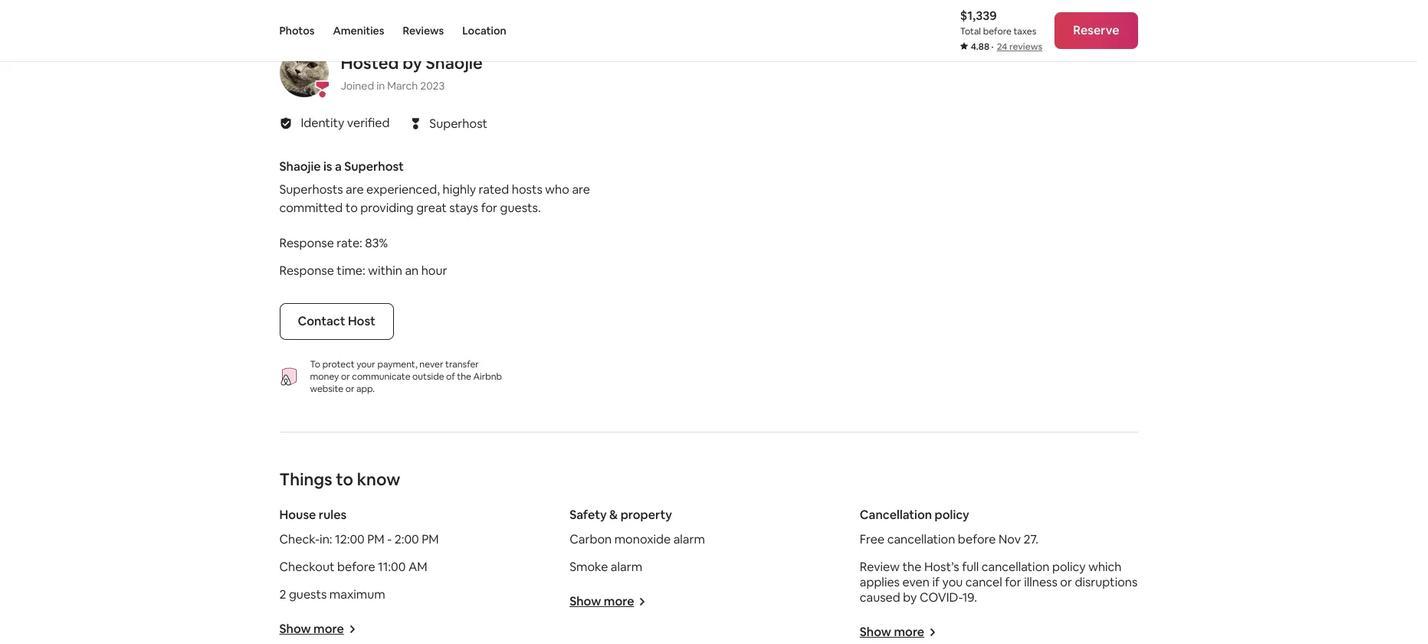 Task type: describe. For each thing, give the bounding box(es) containing it.
4.88
[[971, 41, 990, 53]]

experienced,
[[366, 182, 440, 198]]

the inside the to protect your payment, never transfer money or communicate outside of the airbnb website or app.
[[457, 371, 471, 383]]

identity
[[301, 115, 344, 131]]

4.88 · 24 reviews
[[971, 41, 1043, 53]]

27.
[[1024, 532, 1039, 548]]

11:00
[[378, 560, 406, 576]]

1 vertical spatial to
[[336, 469, 353, 491]]

󰀃
[[412, 114, 419, 133]]

total
[[960, 25, 981, 38]]

or for review
[[1060, 575, 1072, 591]]

2 are from the left
[[572, 182, 590, 198]]

great
[[416, 200, 447, 216]]

monoxide
[[615, 532, 671, 548]]

contact
[[298, 314, 345, 330]]

things to know
[[279, 469, 400, 491]]

hosts
[[512, 182, 543, 198]]

: for response time
[[363, 263, 365, 279]]

reviews
[[403, 24, 444, 38]]

never
[[420, 359, 443, 371]]

show for review the host's full cancellation policy which applies even if you cancel for illness or disruptions caused by covid-19.
[[860, 625, 892, 641]]

0 horizontal spatial cancellation
[[887, 532, 955, 548]]

illness
[[1024, 575, 1058, 591]]

show more button for review the host's full cancellation policy which applies even if you cancel for illness or disruptions caused by covid-19.
[[860, 625, 937, 641]]

in
[[377, 79, 385, 93]]

superhosts
[[279, 182, 343, 198]]

know
[[357, 469, 400, 491]]

&
[[609, 507, 618, 524]]

0 horizontal spatial show
[[279, 622, 311, 638]]

2:00
[[394, 532, 419, 548]]

payment,
[[377, 359, 418, 371]]

or right money
[[341, 371, 350, 383]]

shaojie inside hosted by shaojie joined in march 2023
[[426, 52, 483, 74]]

shaojie is a superhost superhosts are experienced, highly rated hosts who are committed to providing great stays for guests.
[[279, 159, 590, 216]]

nov
[[999, 532, 1021, 548]]

carbon
[[570, 532, 612, 548]]

by inside hosted by shaojie joined in march 2023
[[403, 52, 422, 74]]

checkout before 11:00 am
[[279, 560, 427, 576]]

house
[[279, 507, 316, 524]]

check-
[[279, 532, 320, 548]]

more for review the host's full cancellation policy which applies even if you cancel for illness or disruptions caused by covid-19.
[[894, 625, 925, 641]]

0 horizontal spatial alarm
[[611, 560, 642, 576]]

0 horizontal spatial policy
[[935, 507, 970, 524]]

covid-
[[920, 590, 963, 606]]

house rules
[[279, 507, 347, 524]]

83%
[[365, 235, 388, 251]]

response time : within an hour
[[279, 263, 447, 279]]

2 pm from the left
[[422, 532, 439, 548]]

contact host link
[[279, 304, 394, 340]]

time
[[337, 263, 363, 279]]

0 horizontal spatial more
[[314, 622, 344, 638]]

1 are from the left
[[346, 182, 364, 198]]

am
[[408, 560, 427, 576]]

reserve button
[[1055, 12, 1138, 49]]

cancellation policy
[[860, 507, 970, 524]]

to inside the 'shaojie is a superhost superhosts are experienced, highly rated hosts who are committed to providing great stays for guests.'
[[346, 200, 358, 216]]

photos button
[[279, 0, 315, 61]]

full
[[962, 560, 979, 576]]

maximum
[[330, 587, 385, 603]]

you
[[942, 575, 963, 591]]

joined
[[341, 79, 374, 93]]

taxes
[[1014, 25, 1037, 38]]

an
[[405, 263, 419, 279]]

smoke
[[570, 560, 608, 576]]

things
[[279, 469, 332, 491]]

guests
[[289, 587, 327, 603]]

a
[[335, 159, 342, 175]]

amenities button
[[333, 0, 384, 61]]

response for response time
[[279, 263, 334, 279]]

-
[[387, 532, 392, 548]]

verified
[[347, 115, 390, 131]]

check-in: 12:00 pm - 2:00 pm
[[279, 532, 439, 548]]

disruptions
[[1075, 575, 1138, 591]]

checkout
[[279, 560, 335, 576]]

to
[[310, 359, 320, 371]]

reserve
[[1073, 22, 1120, 38]]

safety & property
[[570, 507, 672, 524]]

which
[[1089, 560, 1122, 576]]

providing
[[360, 200, 414, 216]]

review the host's full cancellation policy which applies even if you cancel for illness or disruptions caused by covid-19.
[[860, 560, 1138, 606]]

superhost inside the 'shaojie is a superhost superhosts are experienced, highly rated hosts who are committed to providing great stays for guests.'
[[344, 159, 404, 175]]

rated
[[479, 182, 509, 198]]

1 horizontal spatial alarm
[[674, 532, 705, 548]]

amenities
[[333, 24, 384, 38]]



Task type: vqa. For each thing, say whether or not it's contained in the screenshot.
LOCATION button
yes



Task type: locate. For each thing, give the bounding box(es) containing it.
policy left which
[[1052, 560, 1086, 576]]

are up providing
[[346, 182, 364, 198]]

guests.
[[500, 200, 541, 216]]

24
[[997, 41, 1008, 53]]

show down smoke at the bottom
[[570, 594, 601, 610]]

stays
[[449, 200, 478, 216]]

1 vertical spatial cancellation
[[982, 560, 1050, 576]]

free cancellation before nov 27.
[[860, 532, 1039, 548]]

2 vertical spatial before
[[337, 560, 375, 576]]

1 response from the top
[[279, 235, 334, 251]]

reviews
[[1010, 41, 1043, 53]]

response rate : 83%
[[279, 235, 388, 251]]

response for response rate
[[279, 235, 334, 251]]

before for nov
[[958, 532, 996, 548]]

shaojie inside the 'shaojie is a superhost superhosts are experienced, highly rated hosts who are committed to providing great stays for guests.'
[[279, 159, 321, 175]]

to left know
[[336, 469, 353, 491]]

rate
[[337, 235, 360, 251]]

cancellation inside review the host's full cancellation policy which applies even if you cancel for illness or disruptions caused by covid-19.
[[982, 560, 1050, 576]]

the inside review the host's full cancellation policy which applies even if you cancel for illness or disruptions caused by covid-19.
[[903, 560, 922, 576]]

free
[[860, 532, 885, 548]]

0 horizontal spatial the
[[457, 371, 471, 383]]

before inside $1,339 total before taxes
[[983, 25, 1012, 38]]

show more button
[[570, 594, 647, 610], [279, 622, 356, 638], [860, 625, 937, 641]]

by inside review the host's full cancellation policy which applies even if you cancel for illness or disruptions caused by covid-19.
[[903, 590, 917, 606]]

1 vertical spatial shaojie
[[279, 159, 321, 175]]

0 horizontal spatial shaojie
[[279, 159, 321, 175]]

2 horizontal spatial show
[[860, 625, 892, 641]]

or right illness on the right bottom of the page
[[1060, 575, 1072, 591]]

for inside review the host's full cancellation policy which applies even if you cancel for illness or disruptions caused by covid-19.
[[1005, 575, 1022, 591]]

show more button down guests
[[279, 622, 356, 638]]

location button
[[462, 0, 506, 61]]

transfer
[[445, 359, 479, 371]]

or left the app.
[[345, 383, 354, 396]]

1 vertical spatial superhost
[[344, 159, 404, 175]]

who
[[545, 182, 569, 198]]

are
[[346, 182, 364, 198], [572, 182, 590, 198]]

outside
[[412, 371, 444, 383]]

0 horizontal spatial superhost
[[344, 159, 404, 175]]

photos
[[279, 24, 315, 38]]

rules
[[319, 507, 347, 524]]

12:00
[[335, 532, 365, 548]]

more down smoke alarm
[[604, 594, 634, 610]]

1 horizontal spatial by
[[903, 590, 917, 606]]

of
[[446, 371, 455, 383]]

cancel
[[966, 575, 1002, 591]]

1 horizontal spatial more
[[604, 594, 634, 610]]

0 vertical spatial before
[[983, 25, 1012, 38]]

1 horizontal spatial policy
[[1052, 560, 1086, 576]]

0 horizontal spatial by
[[403, 52, 422, 74]]

show
[[570, 594, 601, 610], [279, 622, 311, 638], [860, 625, 892, 641]]

0 horizontal spatial show more
[[279, 622, 344, 638]]

for down rated
[[481, 200, 498, 216]]

show down caused
[[860, 625, 892, 641]]

alarm
[[674, 532, 705, 548], [611, 560, 642, 576]]

before up maximum
[[337, 560, 375, 576]]

carbon monoxide alarm
[[570, 532, 705, 548]]

1 horizontal spatial cancellation
[[982, 560, 1050, 576]]

1 pm from the left
[[367, 532, 385, 548]]

:
[[360, 235, 362, 251], [363, 263, 365, 279]]

1 horizontal spatial show
[[570, 594, 601, 610]]

show down 2 at the left bottom
[[279, 622, 311, 638]]

show more for review the host's full cancellation policy which applies even if you cancel for illness or disruptions caused by covid-19.
[[860, 625, 925, 641]]

1 horizontal spatial are
[[572, 182, 590, 198]]

0 vertical spatial cancellation
[[887, 532, 955, 548]]

cancellation down cancellation policy
[[887, 532, 955, 548]]

to left providing
[[346, 200, 358, 216]]

shaojie
[[426, 52, 483, 74], [279, 159, 321, 175]]

$1,339 total before taxes
[[960, 8, 1037, 38]]

pm left -
[[367, 532, 385, 548]]

before up ·
[[983, 25, 1012, 38]]

to
[[346, 200, 358, 216], [336, 469, 353, 491]]

show more button for smoke alarm
[[570, 594, 647, 610]]

committed
[[279, 200, 343, 216]]

host's
[[924, 560, 959, 576]]

communicate
[[352, 371, 410, 383]]

website
[[310, 383, 343, 396]]

shaojie up superhosts
[[279, 159, 321, 175]]

0 vertical spatial to
[[346, 200, 358, 216]]

more for smoke alarm
[[604, 594, 634, 610]]

1 vertical spatial alarm
[[611, 560, 642, 576]]

superhost
[[430, 115, 488, 131], [344, 159, 404, 175]]

shaojie up 2023
[[426, 52, 483, 74]]

24 reviews button
[[997, 41, 1043, 53]]

1 horizontal spatial show more button
[[570, 594, 647, 610]]

within
[[368, 263, 402, 279]]

2 horizontal spatial show more
[[860, 625, 925, 641]]

cancellation
[[887, 532, 955, 548], [982, 560, 1050, 576]]

highly
[[443, 182, 476, 198]]

·
[[992, 41, 994, 53]]

: left 'within'
[[363, 263, 365, 279]]

0 vertical spatial shaojie
[[426, 52, 483, 74]]

1 horizontal spatial for
[[1005, 575, 1022, 591]]

pm right 2:00
[[422, 532, 439, 548]]

0 vertical spatial the
[[457, 371, 471, 383]]

1 horizontal spatial superhost
[[430, 115, 488, 131]]

host
[[348, 314, 375, 330]]

is
[[324, 159, 332, 175]]

in:
[[320, 532, 332, 548]]

1 vertical spatial :
[[363, 263, 365, 279]]

for inside the 'shaojie is a superhost superhosts are experienced, highly rated hosts who are committed to providing great stays for guests.'
[[481, 200, 498, 216]]

: for response rate
[[360, 235, 362, 251]]

the left 'if'
[[903, 560, 922, 576]]

reviews button
[[403, 0, 444, 61]]

show more down caused
[[860, 625, 925, 641]]

shaojie is a superhost. learn more about shaojie. image
[[279, 48, 328, 97], [279, 48, 328, 97]]

2023
[[420, 79, 445, 93]]

hosted by shaojie joined in march 2023
[[341, 52, 483, 93]]

superhost right a
[[344, 159, 404, 175]]

1 horizontal spatial show more
[[570, 594, 634, 610]]

response down response rate : 83%
[[279, 263, 334, 279]]

location
[[462, 24, 506, 38]]

$1,339
[[960, 8, 997, 24]]

before up full
[[958, 532, 996, 548]]

0 horizontal spatial for
[[481, 200, 498, 216]]

show more
[[570, 594, 634, 610], [279, 622, 344, 638], [860, 625, 925, 641]]

cancellation down nov
[[982, 560, 1050, 576]]

the right the of
[[457, 371, 471, 383]]

superhost right 󰀃
[[430, 115, 488, 131]]

before for taxes
[[983, 25, 1012, 38]]

hour
[[421, 263, 447, 279]]

show more button down caused
[[860, 625, 937, 641]]

2 guests maximum
[[279, 587, 385, 603]]

show for smoke alarm
[[570, 594, 601, 610]]

response down committed
[[279, 235, 334, 251]]

0 vertical spatial superhost
[[430, 115, 488, 131]]

by up march
[[403, 52, 422, 74]]

show more down smoke alarm
[[570, 594, 634, 610]]

show more down guests
[[279, 622, 344, 638]]

even
[[903, 575, 930, 591]]

safety
[[570, 507, 607, 524]]

airbnb
[[473, 371, 502, 383]]

review
[[860, 560, 900, 576]]

are right who
[[572, 182, 590, 198]]

0 vertical spatial response
[[279, 235, 334, 251]]

response
[[279, 235, 334, 251], [279, 263, 334, 279]]

1 vertical spatial policy
[[1052, 560, 1086, 576]]

applies
[[860, 575, 900, 591]]

1 vertical spatial response
[[279, 263, 334, 279]]

the
[[457, 371, 471, 383], [903, 560, 922, 576]]

1 vertical spatial before
[[958, 532, 996, 548]]

2 horizontal spatial show more button
[[860, 625, 937, 641]]

smoke alarm
[[570, 560, 642, 576]]

1 vertical spatial by
[[903, 590, 917, 606]]

contact host
[[298, 314, 375, 330]]

money
[[310, 371, 339, 383]]

alarm down 'carbon monoxide alarm'
[[611, 560, 642, 576]]

0 vertical spatial alarm
[[674, 532, 705, 548]]

1 horizontal spatial shaojie
[[426, 52, 483, 74]]

march
[[387, 79, 418, 93]]

to protect your payment, never transfer money or communicate outside of the airbnb website or app.
[[310, 359, 502, 396]]

more down caused
[[894, 625, 925, 641]]

or for to
[[345, 383, 354, 396]]

before
[[983, 25, 1012, 38], [958, 532, 996, 548], [337, 560, 375, 576]]

pm
[[367, 532, 385, 548], [422, 532, 439, 548]]

show more for smoke alarm
[[570, 594, 634, 610]]

0 horizontal spatial are
[[346, 182, 364, 198]]

0 horizontal spatial pm
[[367, 532, 385, 548]]

1 horizontal spatial the
[[903, 560, 922, 576]]

0 vertical spatial for
[[481, 200, 498, 216]]

alarm right monoxide
[[674, 532, 705, 548]]

2 response from the top
[[279, 263, 334, 279]]

by right caused
[[903, 590, 917, 606]]

your
[[357, 359, 375, 371]]

protect
[[322, 359, 355, 371]]

0 vertical spatial policy
[[935, 507, 970, 524]]

1 horizontal spatial pm
[[422, 532, 439, 548]]

more down 2 guests maximum
[[314, 622, 344, 638]]

2
[[279, 587, 286, 603]]

19.
[[963, 590, 977, 606]]

app.
[[356, 383, 375, 396]]

1 vertical spatial the
[[903, 560, 922, 576]]

: left 83%
[[360, 235, 362, 251]]

or inside review the host's full cancellation policy which applies even if you cancel for illness or disruptions caused by covid-19.
[[1060, 575, 1072, 591]]

policy inside review the host's full cancellation policy which applies even if you cancel for illness or disruptions caused by covid-19.
[[1052, 560, 1086, 576]]

0 vertical spatial by
[[403, 52, 422, 74]]

for left illness on the right bottom of the page
[[1005, 575, 1022, 591]]

0 horizontal spatial show more button
[[279, 622, 356, 638]]

if
[[932, 575, 940, 591]]

2 horizontal spatial more
[[894, 625, 925, 641]]

policy up free cancellation before nov 27.
[[935, 507, 970, 524]]

show more button down smoke alarm
[[570, 594, 647, 610]]

0 vertical spatial :
[[360, 235, 362, 251]]

more
[[604, 594, 634, 610], [314, 622, 344, 638], [894, 625, 925, 641]]

cancellation
[[860, 507, 932, 524]]

1 vertical spatial for
[[1005, 575, 1022, 591]]

caused
[[860, 590, 901, 606]]



